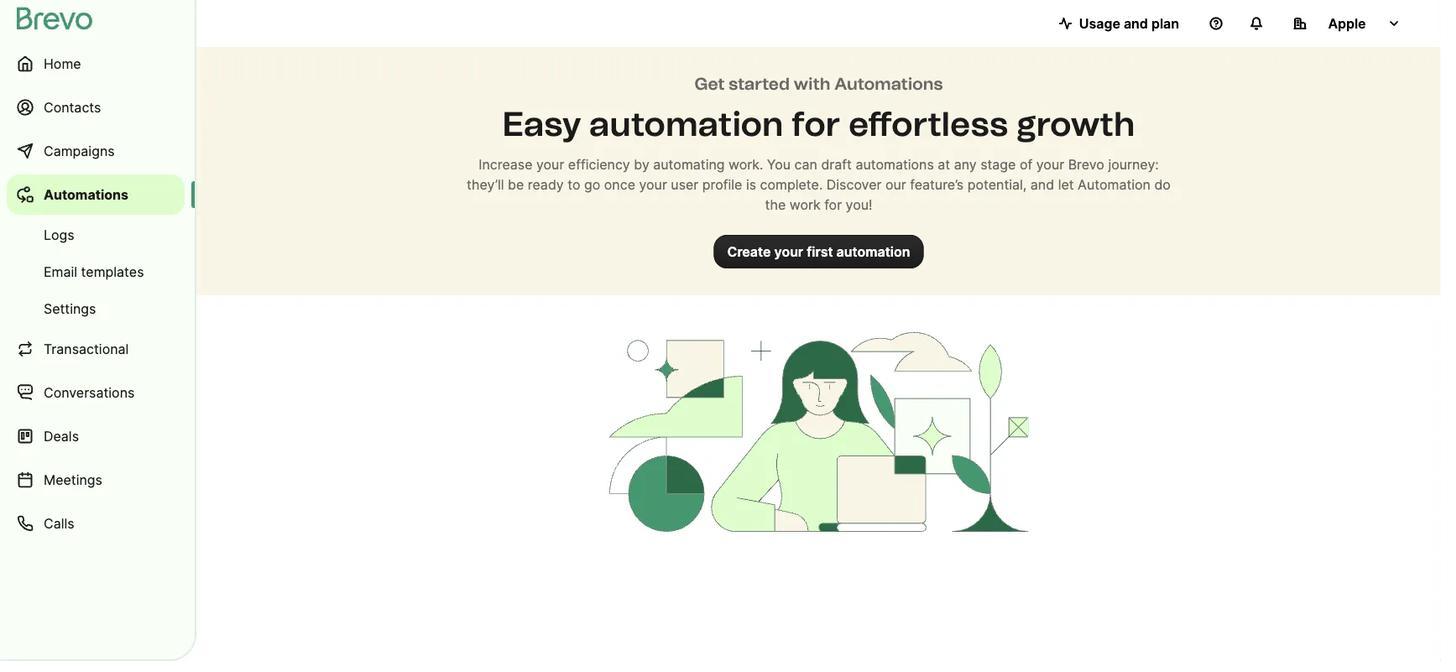 Task type: vqa. For each thing, say whether or not it's contained in the screenshot.
Automations
yes



Task type: describe. For each thing, give the bounding box(es) containing it.
calls
[[44, 515, 74, 532]]

email templates
[[44, 264, 144, 280]]

easy
[[502, 104, 581, 144]]

usage
[[1079, 15, 1120, 31]]

ready
[[528, 176, 564, 193]]

create your first automation
[[727, 243, 910, 260]]

get
[[695, 74, 725, 94]]

brevo
[[1068, 156, 1105, 172]]

your up "ready"
[[536, 156, 564, 172]]

campaigns link
[[7, 131, 185, 171]]

0 vertical spatial automation
[[589, 104, 784, 144]]

stage
[[981, 156, 1016, 172]]

to
[[568, 176, 580, 193]]

is
[[746, 176, 756, 193]]

increase your efficiency by automating work. you can draft automations at any stage of your brevo journey: they'll be ready to go once your user profile is complete. discover our feature's potential, and let automation do the work for you!
[[467, 156, 1171, 213]]

conversations
[[44, 384, 135, 401]]

your down by
[[639, 176, 667, 193]]

create your first automation button
[[714, 235, 924, 269]]

and inside usage and plan button
[[1124, 15, 1148, 31]]

draft
[[821, 156, 852, 172]]

the
[[765, 196, 786, 213]]

templates
[[81, 264, 144, 280]]

any
[[954, 156, 977, 172]]

your right of
[[1036, 156, 1064, 172]]

automation inside button
[[836, 243, 910, 260]]

conversations link
[[7, 373, 185, 413]]

calls link
[[7, 504, 185, 544]]

let
[[1058, 176, 1074, 193]]

home
[[44, 55, 81, 72]]

0 vertical spatial for
[[792, 104, 841, 144]]

deals
[[44, 428, 79, 444]]

apple
[[1328, 15, 1366, 31]]

deals link
[[7, 416, 185, 457]]

of
[[1020, 156, 1033, 172]]

automations
[[856, 156, 934, 172]]

go
[[584, 176, 600, 193]]

journey:
[[1108, 156, 1159, 172]]

contacts
[[44, 99, 101, 115]]

at
[[938, 156, 950, 172]]

1 vertical spatial automations
[[44, 186, 128, 203]]

growth
[[1016, 104, 1135, 144]]

with
[[794, 74, 831, 94]]

first
[[807, 243, 833, 260]]

get started with automations
[[695, 74, 943, 94]]

started
[[729, 74, 790, 94]]

effortless
[[848, 104, 1008, 144]]

user
[[671, 176, 699, 193]]

discover
[[827, 176, 882, 193]]

automating
[[653, 156, 725, 172]]

profile
[[702, 176, 742, 193]]

our
[[886, 176, 906, 193]]

home link
[[7, 44, 185, 84]]



Task type: locate. For each thing, give the bounding box(es) containing it.
transactional link
[[7, 329, 185, 369]]

1 horizontal spatial and
[[1124, 15, 1148, 31]]

your
[[536, 156, 564, 172], [1036, 156, 1064, 172], [639, 176, 667, 193], [774, 243, 803, 260]]

1 horizontal spatial automations
[[835, 74, 943, 94]]

1 vertical spatial for
[[824, 196, 842, 213]]

settings
[[44, 300, 96, 317]]

automations
[[835, 74, 943, 94], [44, 186, 128, 203]]

create
[[727, 243, 771, 260]]

automation up automating
[[589, 104, 784, 144]]

automation
[[589, 104, 784, 144], [836, 243, 910, 260]]

apple button
[[1280, 7, 1414, 40]]

automation down you!
[[836, 243, 910, 260]]

once
[[604, 176, 635, 193]]

work.
[[729, 156, 763, 172]]

efficiency
[[568, 156, 630, 172]]

0 horizontal spatial automation
[[589, 104, 784, 144]]

they'll
[[467, 176, 504, 193]]

1 horizontal spatial automation
[[836, 243, 910, 260]]

usage and plan button
[[1046, 7, 1193, 40]]

contacts link
[[7, 87, 185, 128]]

plan
[[1152, 15, 1179, 31]]

automations up effortless
[[835, 74, 943, 94]]

logs
[[44, 227, 74, 243]]

your left 'first'
[[774, 243, 803, 260]]

and left plan
[[1124, 15, 1148, 31]]

can
[[795, 156, 817, 172]]

usage and plan
[[1079, 15, 1179, 31]]

and inside increase your efficiency by automating work. you can draft automations at any stage of your brevo journey: they'll be ready to go once your user profile is complete. discover our feature's potential, and let automation do the work for you!
[[1031, 176, 1054, 193]]

complete.
[[760, 176, 823, 193]]

increase
[[479, 156, 533, 172]]

feature's
[[910, 176, 964, 193]]

do
[[1154, 176, 1171, 193]]

you
[[767, 156, 791, 172]]

automation
[[1078, 176, 1151, 193]]

be
[[508, 176, 524, 193]]

1 vertical spatial and
[[1031, 176, 1054, 193]]

0 horizontal spatial and
[[1031, 176, 1054, 193]]

you!
[[846, 196, 873, 213]]

and left let
[[1031, 176, 1054, 193]]

0 vertical spatial and
[[1124, 15, 1148, 31]]

easy automation for effortless growth
[[502, 104, 1135, 144]]

email templates link
[[7, 255, 185, 289]]

potential,
[[968, 176, 1027, 193]]

for
[[792, 104, 841, 144], [824, 196, 842, 213]]

automations up logs link
[[44, 186, 128, 203]]

by
[[634, 156, 650, 172]]

automations link
[[7, 175, 185, 215]]

meetings
[[44, 472, 102, 488]]

for down get started with automations
[[792, 104, 841, 144]]

logs link
[[7, 218, 185, 252]]

settings link
[[7, 292, 185, 326]]

1 vertical spatial automation
[[836, 243, 910, 260]]

your inside button
[[774, 243, 803, 260]]

and
[[1124, 15, 1148, 31], [1031, 176, 1054, 193]]

meetings link
[[7, 460, 185, 500]]

transactional
[[44, 341, 129, 357]]

work
[[790, 196, 821, 213]]

email
[[44, 264, 77, 280]]

0 vertical spatial automations
[[835, 74, 943, 94]]

0 horizontal spatial automations
[[44, 186, 128, 203]]

for inside increase your efficiency by automating work. you can draft automations at any stage of your brevo journey: they'll be ready to go once your user profile is complete. discover our feature's potential, and let automation do the work for you!
[[824, 196, 842, 213]]

campaigns
[[44, 143, 115, 159]]

for left you!
[[824, 196, 842, 213]]



